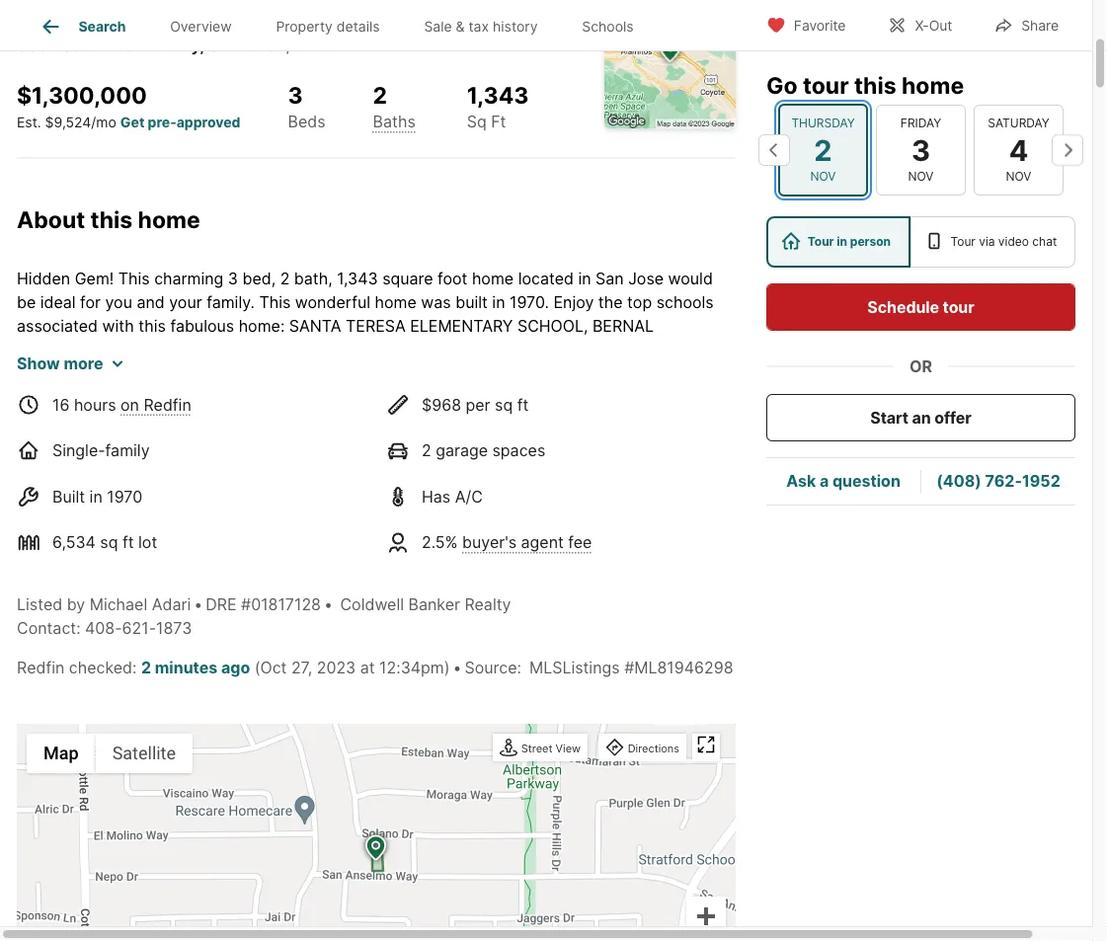 Task type: vqa. For each thing, say whether or not it's contained in the screenshot.
share
yes



Task type: locate. For each thing, give the bounding box(es) containing it.
0 horizontal spatial sq
[[100, 533, 118, 552]]

0 horizontal spatial redfin
[[17, 658, 65, 677]]

nov down 4
[[1006, 169, 1032, 184]]

nov down thursday
[[810, 169, 836, 184]]

realty
[[465, 595, 511, 614]]

this up thursday
[[854, 71, 897, 99]]

the
[[598, 293, 623, 312], [324, 364, 349, 383], [463, 364, 487, 383], [646, 364, 670, 383], [336, 387, 360, 407], [476, 387, 501, 407], [59, 411, 83, 430], [322, 411, 346, 430]]

ft left lot
[[122, 533, 134, 552]]

island
[[17, 364, 61, 383]]

tour via video chat option
[[910, 216, 1076, 268]]

an down bernal
[[608, 340, 626, 359]]

for right me
[[695, 411, 716, 430]]

1 vertical spatial teresa
[[267, 340, 327, 359]]

0 horizontal spatial ft
[[122, 533, 134, 552]]

2 inside 'hidden gem! this charming 3 bed, 2 bath, 1,343 square foot home located in san jose would be ideal for you and your family. this wonderful home was built in 1970. enjoy the top schools associated with this fabulous home: santa teresa elementary school, bernal intermediate school, santa teresa high school. the kitchen features an attractive island that is ideal for entertaining. enjoy the ambience and the warmth provided by the home's fireplace. the stainless steel appliances in the kitchen add to the space's elegant atmosphere. keep the kids entertained for hours with the beautiful backyard and pool area. contact me for a private tour today!'
[[280, 269, 290, 288]]

the up bernal
[[598, 293, 623, 312]]

add
[[424, 387, 452, 407]]

2 vertical spatial tour
[[73, 435, 103, 454]]

nov for 4
[[1006, 169, 1032, 184]]

be
[[17, 293, 36, 312]]

the down 'high' at the top left of the page
[[324, 364, 349, 383]]

search
[[78, 18, 126, 35]]

santa up entertaining.
[[210, 340, 262, 359]]

2 tour from the left
[[951, 235, 976, 249]]

1 vertical spatial sq
[[100, 533, 118, 552]]

school, up the features
[[518, 316, 588, 336]]

provided
[[553, 364, 619, 383]]

this inside 'hidden gem! this charming 3 bed, 2 bath, 1,343 square foot home located in san jose would be ideal for you and your family. this wonderful home was built in 1970. enjoy the top schools associated with this fabulous home: santa teresa elementary school, bernal intermediate school, santa teresa high school. the kitchen features an attractive island that is ideal for entertaining. enjoy the ambience and the warmth provided by the home's fireplace. the stainless steel appliances in the kitchen add to the space's elegant atmosphere. keep the kids entertained for hours with the beautiful backyard and pool area. contact me for a private tour today!'
[[139, 316, 166, 336]]

tour left via
[[951, 235, 976, 249]]

1 horizontal spatial ft
[[517, 395, 529, 415]]

1 horizontal spatial 1,343
[[467, 82, 529, 110]]

1 horizontal spatial ,
[[286, 37, 290, 56]]

family
[[105, 441, 150, 461]]

None button
[[778, 103, 868, 197], [876, 104, 966, 196], [974, 104, 1064, 196], [778, 103, 868, 197], [876, 104, 966, 196], [974, 104, 1064, 196]]

tour left person
[[808, 235, 834, 249]]

teresa down home: at the top left of page
[[267, 340, 327, 359]]

ideal up the 'associated'
[[40, 293, 76, 312]]

2 right bed,
[[280, 269, 290, 288]]

this right about in the top left of the page
[[90, 206, 133, 234]]

1 vertical spatial the
[[90, 387, 119, 407]]

contact: 408-621-1873
[[17, 619, 192, 638]]

the up the to
[[463, 364, 487, 383]]

school, down fabulous
[[135, 340, 206, 359]]

1 vertical spatial kitchen
[[365, 387, 419, 407]]

redfin right on
[[144, 395, 191, 415]]

tab list
[[17, 0, 672, 50]]

0 vertical spatial 3
[[288, 82, 303, 110]]

santa
[[289, 316, 341, 336], [210, 340, 262, 359]]

features
[[542, 340, 603, 359]]

1 horizontal spatial school,
[[518, 316, 588, 336]]

fabulous
[[170, 316, 234, 336]]

tour inside 'hidden gem! this charming 3 bed, 2 bath, 1,343 square foot home located in san jose would be ideal for you and your family. this wonderful home was built in 1970. enjoy the top schools associated with this fabulous home: santa teresa elementary school, bernal intermediate school, santa teresa high school. the kitchen features an attractive island that is ideal for entertaining. enjoy the ambience and the warmth provided by the home's fireplace. the stainless steel appliances in the kitchen add to the space's elegant atmosphere. keep the kids entertained for hours with the beautiful backyard and pool area. contact me for a private tour today!'
[[73, 435, 103, 454]]

2 left minutes
[[141, 658, 151, 677]]

1 horizontal spatial tour
[[803, 71, 849, 99]]

0 horizontal spatial an
[[608, 340, 626, 359]]

this left fabulous
[[139, 316, 166, 336]]

0 vertical spatial #
[[241, 595, 251, 614]]

fireplace.
[[17, 387, 86, 407]]

ft
[[517, 395, 529, 415], [122, 533, 134, 552]]

1 vertical spatial and
[[430, 364, 458, 383]]

tour down kids
[[73, 435, 103, 454]]

0 horizontal spatial 3
[[228, 269, 238, 288]]

1 horizontal spatial tour
[[951, 235, 976, 249]]

next image
[[1052, 134, 1084, 166]]

1 tour from the left
[[808, 235, 834, 249]]

listed
[[17, 595, 62, 614]]

with down appliances
[[285, 411, 317, 430]]

0 vertical spatial tour
[[803, 71, 849, 99]]

for sale - active
[[35, 0, 163, 17]]

1,343 up ft
[[467, 82, 529, 110]]

stainless
[[123, 387, 189, 407]]

4
[[1009, 133, 1029, 167]]

the down elementary
[[450, 340, 478, 359]]

tour up thursday
[[803, 71, 849, 99]]

762-
[[985, 472, 1022, 491]]

tour for tour in person
[[808, 235, 834, 249]]

sq right per
[[495, 395, 513, 415]]

overview tab
[[148, 3, 254, 50]]

history
[[493, 18, 538, 35]]

1970.
[[510, 293, 549, 312]]

active link
[[114, 0, 163, 17]]

redfin down contact:
[[17, 658, 65, 677]]

1 horizontal spatial a
[[820, 472, 829, 491]]

sq right 6,534
[[100, 533, 118, 552]]

redfin checked: 2 minutes ago (oct 27, 2023 at 12:34pm) • source: mlslistings # ml81946298
[[17, 658, 733, 677]]

a right ask
[[820, 472, 829, 491]]

1 horizontal spatial and
[[430, 364, 458, 383]]

your
[[169, 293, 202, 312]]

0 vertical spatial san
[[62, 37, 91, 56]]

has a/c
[[422, 487, 483, 506]]

0 vertical spatial a
[[720, 411, 729, 430]]

0 horizontal spatial enjoy
[[280, 364, 320, 383]]

1 vertical spatial this
[[259, 293, 291, 312]]

san down search
[[62, 37, 91, 56]]

and right you
[[137, 293, 165, 312]]

san
[[62, 37, 91, 56], [596, 269, 624, 288]]

2 horizontal spatial •
[[453, 658, 462, 677]]

tour for schedule
[[943, 297, 975, 317]]

0 vertical spatial enjoy
[[554, 293, 594, 312]]

1 nov from the left
[[810, 169, 836, 184]]

2 horizontal spatial nov
[[1006, 169, 1032, 184]]

enjoy down located on the top
[[554, 293, 594, 312]]

2 up baths
[[373, 82, 387, 110]]

1,343
[[467, 82, 529, 110], [337, 269, 378, 288]]

has
[[422, 487, 451, 506]]

kitchen down ambience
[[365, 387, 419, 407]]

sale
[[424, 18, 452, 35]]

backyard
[[420, 411, 489, 430]]

0 horizontal spatial tour
[[808, 235, 834, 249]]

san
[[209, 37, 241, 56]]

on redfin link
[[121, 395, 191, 415]]

0 horizontal spatial this
[[90, 206, 133, 234]]

1 , from the left
[[200, 37, 205, 56]]

directions button
[[601, 736, 685, 763]]

a right me
[[720, 411, 729, 430]]

me
[[668, 411, 691, 430]]

1 vertical spatial #
[[624, 658, 634, 677]]

2 vertical spatial 3
[[228, 269, 238, 288]]

2 down thursday
[[814, 133, 832, 167]]

menu bar
[[27, 734, 193, 774]]

3 up beds
[[288, 82, 303, 110]]

# right 'mlslistings'
[[624, 658, 634, 677]]

steel
[[193, 387, 229, 407]]

on
[[121, 395, 139, 415]]

1 vertical spatial this
[[90, 206, 133, 234]]

sale & tax history
[[424, 18, 538, 35]]

saturday 4 nov
[[988, 116, 1050, 184]]

1 horizontal spatial santa
[[289, 316, 341, 336]]

1 horizontal spatial nov
[[908, 169, 934, 184]]

santa down wonderful
[[289, 316, 341, 336]]

view
[[556, 743, 581, 755]]

ft down warmth
[[517, 395, 529, 415]]

the down is
[[90, 387, 119, 407]]

and up spaces
[[494, 411, 522, 430]]

for down 'gem!'
[[80, 293, 101, 312]]

map region
[[10, 608, 768, 941]]

0 vertical spatial by
[[623, 364, 641, 383]]

kitchen
[[483, 340, 538, 359], [365, 387, 419, 407]]

0 horizontal spatial santa
[[210, 340, 262, 359]]

1 vertical spatial 1,343
[[337, 269, 378, 288]]

school,
[[518, 316, 588, 336], [135, 340, 206, 359]]

1 vertical spatial ideal
[[116, 364, 151, 383]]

2 nov from the left
[[908, 169, 934, 184]]

beautiful
[[350, 411, 416, 430]]

an inside button
[[912, 408, 931, 427]]

0 vertical spatial and
[[137, 293, 165, 312]]

1 horizontal spatial •
[[324, 595, 333, 614]]

this up home: at the top left of page
[[259, 293, 291, 312]]

and up add
[[430, 364, 458, 383]]

2 inside 2 baths
[[373, 82, 387, 110]]

0 horizontal spatial 1,343
[[337, 269, 378, 288]]

hidden
[[17, 269, 70, 288]]

go tour this home
[[766, 71, 964, 99]]

1 horizontal spatial teresa
[[346, 316, 406, 336]]

(408) 762-1952
[[937, 472, 1061, 491]]

hours down appliances
[[239, 411, 281, 430]]

0 horizontal spatial ,
[[200, 37, 205, 56]]

an inside 'hidden gem! this charming 3 bed, 2 bath, 1,343 square foot home located in san jose would be ideal for you and your family. this wonderful home was built in 1970. enjoy the top schools associated with this fabulous home: santa teresa elementary school, bernal intermediate school, santa teresa high school. the kitchen features an attractive island that is ideal for entertaining. enjoy the ambience and the warmth provided by the home's fireplace. the stainless steel appliances in the kitchen add to the space's elegant atmosphere. keep the kids entertained for hours with the beautiful backyard and pool area. contact me for a private tour today!'
[[608, 340, 626, 359]]

1 vertical spatial an
[[912, 408, 931, 427]]

map entry image
[[604, 0, 736, 129]]

0 horizontal spatial #
[[241, 595, 251, 614]]

tour right schedule
[[943, 297, 975, 317]]

schools tab
[[560, 3, 656, 50]]

0 horizontal spatial with
[[102, 316, 134, 336]]

menu bar containing map
[[27, 734, 193, 774]]

bath,
[[294, 269, 333, 288]]

2 horizontal spatial 3
[[912, 133, 931, 167]]

hours down is
[[74, 395, 116, 415]]

1 horizontal spatial sq
[[495, 395, 513, 415]]

single-family
[[52, 441, 150, 461]]

hours inside 'hidden gem! this charming 3 bed, 2 bath, 1,343 square foot home located in san jose would be ideal for you and your family. this wonderful home was built in 1970. enjoy the top schools associated with this fabulous home: santa teresa elementary school, bernal intermediate school, santa teresa high school. the kitchen features an attractive island that is ideal for entertaining. enjoy the ambience and the warmth provided by the home's fireplace. the stainless steel appliances in the kitchen add to the space's elegant atmosphere. keep the kids entertained for hours with the beautiful backyard and pool area. contact me for a private tour today!'
[[239, 411, 281, 430]]

(408) 762-1952 link
[[937, 472, 1061, 491]]

• left dre on the left
[[194, 595, 203, 614]]

elementary
[[410, 316, 513, 336]]

this
[[118, 269, 150, 288], [259, 293, 291, 312]]

0 vertical spatial redfin
[[144, 395, 191, 415]]

for down steel
[[214, 411, 234, 430]]

buyer's
[[462, 533, 517, 552]]

tax
[[469, 18, 489, 35]]

would
[[668, 269, 713, 288]]

0 horizontal spatial school,
[[135, 340, 206, 359]]

# right dre on the left
[[241, 595, 251, 614]]

tour inside button
[[943, 297, 975, 317]]

1 vertical spatial tour
[[943, 297, 975, 317]]

list box
[[766, 216, 1076, 268]]

spaces
[[492, 441, 545, 461]]

built in 1970
[[52, 487, 142, 506]]

the down fireplace.
[[59, 411, 83, 430]]

nov inside thursday 2 nov
[[810, 169, 836, 184]]

0 horizontal spatial tour
[[73, 435, 103, 454]]

with down you
[[102, 316, 134, 336]]

nov inside saturday 4 nov
[[1006, 169, 1032, 184]]

the right the to
[[476, 387, 501, 407]]

space's
[[505, 387, 562, 407]]

0 vertical spatial this
[[118, 269, 150, 288]]

0 vertical spatial ft
[[517, 395, 529, 415]]

about
[[17, 206, 85, 234]]

san left jose
[[596, 269, 624, 288]]

located
[[518, 269, 574, 288]]

0 vertical spatial an
[[608, 340, 626, 359]]

6382
[[17, 37, 58, 56]]

ft
[[491, 113, 506, 132]]

tour for tour via video chat
[[951, 235, 976, 249]]

sale & tax history tab
[[402, 3, 560, 50]]

saturday
[[988, 116, 1050, 130]]

the down attractive
[[646, 364, 670, 383]]

in inside option
[[837, 235, 848, 249]]

this up you
[[118, 269, 150, 288]]

1 horizontal spatial san
[[596, 269, 624, 288]]

0 horizontal spatial kitchen
[[365, 387, 419, 407]]

1 horizontal spatial enjoy
[[554, 293, 594, 312]]

person
[[850, 235, 891, 249]]

overview
[[170, 18, 232, 35]]

1 horizontal spatial the
[[450, 340, 478, 359]]

get
[[120, 114, 145, 131]]

home up friday
[[902, 71, 964, 99]]

1 vertical spatial a
[[820, 472, 829, 491]]

baths
[[373, 112, 416, 132]]

, down overview
[[200, 37, 205, 56]]

1 horizontal spatial with
[[285, 411, 317, 430]]

0 vertical spatial school,
[[518, 316, 588, 336]]

share button
[[977, 4, 1076, 45]]

share
[[1022, 17, 1059, 34]]

nov for 3
[[908, 169, 934, 184]]

1 vertical spatial san
[[596, 269, 624, 288]]

0 horizontal spatial a
[[720, 411, 729, 430]]

2 horizontal spatial tour
[[943, 297, 975, 317]]

home:
[[239, 316, 285, 336]]

2 horizontal spatial this
[[854, 71, 897, 99]]

1 vertical spatial santa
[[210, 340, 262, 359]]

1 vertical spatial 3
[[912, 133, 931, 167]]

1 horizontal spatial kitchen
[[483, 340, 538, 359]]

for up stainless
[[156, 364, 176, 383]]

0 horizontal spatial by
[[67, 595, 85, 614]]

1 horizontal spatial ideal
[[116, 364, 151, 383]]

1,343 up wonderful
[[337, 269, 378, 288]]

$1,300,000 est. $9,524 /mo get pre-approved
[[17, 82, 240, 131]]

3 inside 'hidden gem! this charming 3 bed, 2 bath, 1,343 square foot home located in san jose would be ideal for you and your family. this wonderful home was built in 1970. enjoy the top schools associated with this fabulous home: santa teresa elementary school, bernal intermediate school, santa teresa high school. the kitchen features an attractive island that is ideal for entertaining. enjoy the ambience and the warmth provided by the home's fireplace. the stainless steel appliances in the kitchen add to the space's elegant atmosphere. keep the kids entertained for hours with the beautiful backyard and pool area. contact me for a private tour today!'
[[228, 269, 238, 288]]

enjoy up appliances
[[280, 364, 320, 383]]

0 horizontal spatial teresa
[[267, 340, 327, 359]]

3 nov from the left
[[1006, 169, 1032, 184]]

street view button
[[495, 736, 586, 763]]

3
[[288, 82, 303, 110], [912, 133, 931, 167], [228, 269, 238, 288]]

by up contact:
[[67, 595, 85, 614]]

1 horizontal spatial an
[[912, 408, 931, 427]]

1 horizontal spatial hours
[[239, 411, 281, 430]]

thursday
[[792, 116, 855, 130]]

0 horizontal spatial nov
[[810, 169, 836, 184]]

kitchen up warmth
[[483, 340, 538, 359]]

by down attractive
[[623, 364, 641, 383]]

, left ca
[[286, 37, 290, 56]]

0 horizontal spatial the
[[90, 387, 119, 407]]

nov down friday
[[908, 169, 934, 184]]

• left source:
[[453, 658, 462, 677]]

6,534
[[52, 533, 96, 552]]

an left offer
[[912, 408, 931, 427]]

a
[[720, 411, 729, 430], [820, 472, 829, 491]]

1 horizontal spatial redfin
[[144, 395, 191, 415]]

3 up family.
[[228, 269, 238, 288]]

favorite
[[794, 17, 846, 34]]

3 down friday
[[912, 133, 931, 167]]

teresa up 'high' at the top left of the page
[[346, 316, 406, 336]]

3 inside 3 beds
[[288, 82, 303, 110]]

• right 01817128
[[324, 595, 333, 614]]

-
[[104, 0, 110, 17]]

nov inside friday 3 nov
[[908, 169, 934, 184]]

today!
[[107, 435, 154, 454]]

1 vertical spatial redfin
[[17, 658, 65, 677]]

schedule
[[868, 297, 939, 317]]

show more button
[[17, 352, 123, 376]]

ideal right is
[[116, 364, 151, 383]]

tab list containing search
[[17, 0, 672, 50]]

1 horizontal spatial this
[[139, 316, 166, 336]]

pre-
[[148, 114, 177, 131]]

previous image
[[759, 134, 790, 166]]

0 vertical spatial kitchen
[[483, 340, 538, 359]]

2 minutes ago link
[[141, 658, 250, 677], [141, 658, 250, 677]]

2 vertical spatial and
[[494, 411, 522, 430]]



Task type: describe. For each thing, give the bounding box(es) containing it.
ask a question
[[786, 472, 901, 491]]

question
[[833, 472, 901, 491]]

gem!
[[75, 269, 114, 288]]

built
[[456, 293, 488, 312]]

408-
[[85, 619, 122, 638]]

you
[[105, 293, 132, 312]]

or
[[910, 357, 932, 376]]

0 vertical spatial 1,343
[[467, 82, 529, 110]]

ago
[[221, 658, 250, 677]]

more
[[64, 354, 103, 373]]

a/c
[[455, 487, 483, 506]]

01817128
[[251, 595, 321, 614]]

family.
[[207, 293, 255, 312]]

nov for 2
[[810, 169, 836, 184]]

baths link
[[373, 112, 416, 132]]

contact:
[[17, 619, 81, 638]]

0 vertical spatial sq
[[495, 395, 513, 415]]

0 vertical spatial this
[[854, 71, 897, 99]]

to
[[457, 387, 472, 407]]

hidden gem! this charming 3 bed, 2 bath, 1,343 square foot home located in san jose would be ideal for you and your family. this wonderful home was built in 1970. enjoy the top schools associated with this fabulous home: santa teresa elementary school, bernal intermediate school, santa teresa high school. the kitchen features an attractive island that is ideal for entertaining. enjoy the ambience and the warmth provided by the home's fireplace. the stainless steel appliances in the kitchen add to the space's elegant atmosphere. keep the kids entertained for hours with the beautiful backyard and pool area. contact me for a private tour today!
[[17, 269, 729, 454]]

home's
[[675, 364, 728, 383]]

$968 per sq ft
[[422, 395, 529, 415]]

3 inside friday 3 nov
[[912, 133, 931, 167]]

tour for go
[[803, 71, 849, 99]]

0 horizontal spatial •
[[194, 595, 203, 614]]

mlslistings
[[529, 658, 620, 677]]

schools
[[582, 18, 634, 35]]

1 vertical spatial with
[[285, 411, 317, 430]]

chat
[[1033, 235, 1057, 249]]

1 vertical spatial enjoy
[[280, 364, 320, 383]]

1 vertical spatial ft
[[122, 533, 134, 552]]

bed,
[[242, 269, 276, 288]]

source:
[[465, 658, 521, 677]]

that
[[65, 364, 95, 383]]

schedule tour button
[[766, 283, 1076, 331]]

2.5%
[[422, 533, 458, 552]]

by inside 'hidden gem! this charming 3 bed, 2 bath, 1,343 square foot home located in san jose would be ideal for you and your family. this wonderful home was built in 1970. enjoy the top schools associated with this fabulous home: santa teresa elementary school, bernal intermediate school, santa teresa high school. the kitchen features an attractive island that is ideal for entertaining. enjoy the ambience and the warmth provided by the home's fireplace. the stainless steel appliances in the kitchen add to the space's elegant atmosphere. keep the kids entertained for hours with the beautiful backyard and pool area. contact me for a private tour today!'
[[623, 364, 641, 383]]

satellite
[[112, 744, 176, 764]]

school.
[[375, 340, 445, 359]]

$9,524
[[45, 114, 91, 131]]

1 vertical spatial school,
[[135, 340, 206, 359]]

x-out button
[[871, 4, 969, 45]]

0 vertical spatial the
[[450, 340, 478, 359]]

2 horizontal spatial and
[[494, 411, 522, 430]]

agent
[[521, 533, 564, 552]]

1 horizontal spatial this
[[259, 293, 291, 312]]

minutes
[[155, 658, 218, 677]]

0 horizontal spatial hours
[[74, 395, 116, 415]]

27,
[[291, 658, 312, 677]]

sq
[[467, 113, 487, 132]]

0 horizontal spatial san
[[62, 37, 91, 56]]

$968
[[422, 395, 461, 415]]

95119
[[321, 37, 365, 56]]

tour in person option
[[766, 216, 910, 268]]

2 left garage
[[422, 441, 431, 461]]

ml81946298
[[634, 658, 733, 677]]

property details
[[276, 18, 380, 35]]

approved
[[177, 114, 240, 131]]

ask
[[786, 472, 816, 491]]

2 inside thursday 2 nov
[[814, 133, 832, 167]]

2023
[[317, 658, 356, 677]]

michael
[[90, 595, 147, 614]]

property details tab
[[254, 3, 402, 50]]

16 hours on redfin
[[52, 395, 191, 415]]

0 vertical spatial santa
[[289, 316, 341, 336]]

the left beautiful
[[322, 411, 346, 430]]

at
[[360, 658, 375, 677]]

warmth
[[492, 364, 548, 383]]

san inside 'hidden gem! this charming 3 bed, 2 bath, 1,343 square foot home located in san jose would be ideal for you and your family. this wonderful home was built in 1970. enjoy the top schools associated with this fabulous home: santa teresa elementary school, bernal intermediate school, santa teresa high school. the kitchen features an attractive island that is ideal for entertaining. enjoy the ambience and the warmth provided by the home's fireplace. the stainless steel appliances in the kitchen add to the space's elegant atmosphere. keep the kids entertained for hours with the beautiful backyard and pool area. contact me for a private tour today!'
[[596, 269, 624, 288]]

way
[[167, 37, 200, 56]]

wonderful
[[295, 293, 370, 312]]

621-
[[122, 619, 156, 638]]

jose
[[246, 37, 286, 56]]

listed by michael adari • dre # 01817128 • coldwell banker realty
[[17, 595, 511, 614]]

friday
[[901, 116, 941, 130]]

directions
[[628, 743, 680, 755]]

a inside 'hidden gem! this charming 3 bed, 2 bath, 1,343 square foot home located in san jose would be ideal for you and your family. this wonderful home was built in 1970. enjoy the top schools associated with this fabulous home: santa teresa elementary school, bernal intermediate school, santa teresa high school. the kitchen features an attractive island that is ideal for entertaining. enjoy the ambience and the warmth provided by the home's fireplace. the stainless steel appliances in the kitchen add to the space's elegant atmosphere. keep the kids entertained for hours with the beautiful backyard and pool area. contact me for a private tour today!'
[[720, 411, 729, 430]]

home up built
[[472, 269, 514, 288]]

about this home
[[17, 206, 200, 234]]

jose
[[628, 269, 664, 288]]

1873
[[156, 619, 192, 638]]

0 vertical spatial with
[[102, 316, 134, 336]]

fee
[[568, 533, 592, 552]]

property
[[276, 18, 333, 35]]

single-
[[52, 441, 105, 461]]

tour in person
[[808, 235, 891, 249]]

0 horizontal spatial this
[[118, 269, 150, 288]]

was
[[421, 293, 451, 312]]

via
[[979, 235, 995, 249]]

2 , from the left
[[286, 37, 290, 56]]

(oct
[[255, 658, 287, 677]]

adari
[[152, 595, 191, 614]]

the up beautiful
[[336, 387, 360, 407]]

anselmo
[[95, 37, 163, 56]]

street view
[[521, 743, 581, 755]]

1,343 inside 'hidden gem! this charming 3 bed, 2 bath, 1,343 square foot home located in san jose would be ideal for you and your family. this wonderful home was built in 1970. enjoy the top schools associated with this fabulous home: santa teresa elementary school, bernal intermediate school, santa teresa high school. the kitchen features an attractive island that is ideal for entertaining. enjoy the ambience and the warmth provided by the home's fireplace. the stainless steel appliances in the kitchen add to the space's elegant atmosphere. keep the kids entertained for hours with the beautiful backyard and pool area. contact me for a private tour today!'
[[337, 269, 378, 288]]

home up charming
[[138, 206, 200, 234]]

1 horizontal spatial #
[[624, 658, 634, 677]]

high
[[331, 340, 370, 359]]

lot
[[138, 533, 157, 552]]

home down square
[[375, 293, 417, 312]]

show
[[17, 354, 60, 373]]

tour via video chat
[[951, 235, 1057, 249]]

list box containing tour in person
[[766, 216, 1076, 268]]

street
[[521, 743, 553, 755]]

16
[[52, 395, 70, 415]]

show more
[[17, 354, 103, 373]]

(408)
[[937, 472, 982, 491]]

0 horizontal spatial ideal
[[40, 293, 76, 312]]

square
[[382, 269, 433, 288]]



